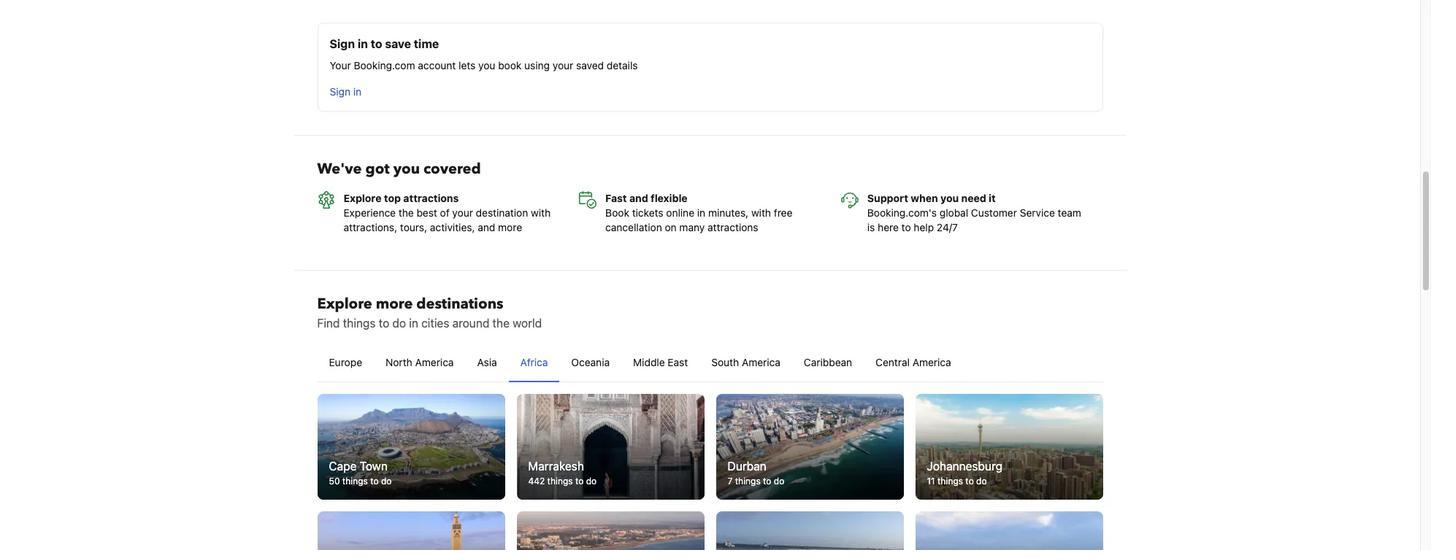 Task type: vqa. For each thing, say whether or not it's contained in the screenshot.
Europe
yes



Task type: describe. For each thing, give the bounding box(es) containing it.
durban
[[728, 460, 767, 473]]

we've
[[317, 159, 362, 179]]

7
[[728, 476, 733, 487]]

covered
[[424, 159, 481, 179]]

to inside support when you need it booking.com's global customer service team is here to help 24/7
[[902, 222, 911, 234]]

johannesburg
[[927, 460, 1003, 473]]

central america
[[876, 357, 952, 369]]

you for we've got you covered
[[394, 159, 420, 179]]

is
[[868, 222, 875, 234]]

johannesburg 11 things to do
[[927, 460, 1003, 487]]

find
[[317, 317, 340, 330]]

marrakesh
[[529, 460, 584, 473]]

your for of
[[453, 207, 473, 219]]

world
[[513, 317, 542, 330]]

service
[[1020, 207, 1056, 219]]

destination
[[476, 207, 528, 219]]

need
[[962, 192, 987, 205]]

minutes,
[[709, 207, 749, 219]]

caribbean
[[804, 357, 853, 369]]

marrakesh image
[[517, 395, 705, 500]]

to inside 'johannesburg 11 things to do'
[[966, 476, 974, 487]]

24/7
[[937, 222, 958, 234]]

using
[[525, 59, 550, 72]]

sign in to save time
[[330, 37, 439, 51]]

do inside explore more destinations find things to do in cities around the world
[[393, 317, 406, 330]]

durban image
[[716, 395, 904, 500]]

on
[[665, 222, 677, 234]]

attractions,
[[344, 222, 398, 234]]

with inside "fast and flexible book tickets online in minutes, with free cancellation on many attractions"
[[752, 207, 772, 219]]

agadir image
[[517, 512, 705, 551]]

cape town 50 things to do
[[329, 460, 392, 487]]

tickets
[[632, 207, 664, 219]]

cities
[[422, 317, 450, 330]]

europe
[[329, 357, 362, 369]]

442
[[529, 476, 545, 487]]

east
[[668, 357, 688, 369]]

things for johannesburg
[[938, 476, 964, 487]]

your booking.com account lets you book using your saved details
[[330, 59, 638, 72]]

central america button
[[864, 344, 963, 382]]

america for central america
[[913, 357, 952, 369]]

booking.com
[[354, 59, 415, 72]]

europe button
[[317, 344, 374, 382]]

moshi image
[[916, 512, 1104, 551]]

to left save on the left
[[371, 37, 382, 51]]

it
[[989, 192, 996, 205]]

do inside cape town 50 things to do
[[381, 476, 392, 487]]

asia
[[477, 357, 497, 369]]

fast
[[606, 192, 627, 205]]

north america
[[386, 357, 454, 369]]

customer
[[972, 207, 1018, 219]]

team
[[1058, 207, 1082, 219]]

cancellation
[[606, 222, 662, 234]]

explore for explore more destinations
[[317, 295, 372, 314]]

to inside cape town 50 things to do
[[371, 476, 379, 487]]

we've got you covered
[[317, 159, 481, 179]]

time
[[414, 37, 439, 51]]

here
[[878, 222, 899, 234]]

free
[[774, 207, 793, 219]]

america for north america
[[415, 357, 454, 369]]

attractions inside explore top attractions experience the best of your destination with attractions, tours, activities, and more
[[404, 192, 459, 205]]

flexible
[[651, 192, 688, 205]]

north america button
[[374, 344, 466, 382]]

destinations
[[417, 295, 504, 314]]

attractions inside "fast and flexible book tickets online in minutes, with free cancellation on many attractions"
[[708, 222, 759, 234]]

oceania button
[[560, 344, 622, 382]]

things for durban
[[735, 476, 761, 487]]

when
[[911, 192, 939, 205]]

tours,
[[400, 222, 427, 234]]

and inside explore top attractions experience the best of your destination with attractions, tours, activities, and more
[[478, 222, 496, 234]]

fast and flexible book tickets online in minutes, with free cancellation on many attractions
[[606, 192, 793, 234]]

in down booking.com
[[353, 86, 362, 98]]

cape town image
[[317, 395, 505, 500]]

casablanca image
[[317, 512, 505, 551]]

cape
[[329, 460, 357, 473]]

account
[[418, 59, 456, 72]]

many
[[680, 222, 705, 234]]

south
[[712, 357, 739, 369]]

to inside the marrakesh 442 things to do
[[576, 476, 584, 487]]

explore top attractions experience the best of your destination with attractions, tours, activities, and more
[[344, 192, 551, 234]]



Task type: locate. For each thing, give the bounding box(es) containing it.
with right destination
[[531, 207, 551, 219]]

explore inside explore more destinations find things to do in cities around the world
[[317, 295, 372, 314]]

1 with from the left
[[531, 207, 551, 219]]

sign for sign in to save time
[[330, 37, 355, 51]]

activities,
[[430, 222, 475, 234]]

marrakesh 442 things to do
[[529, 460, 597, 487]]

africa button
[[509, 344, 560, 382]]

america
[[415, 357, 454, 369], [742, 357, 781, 369], [913, 357, 952, 369]]

11
[[927, 476, 936, 487]]

with
[[531, 207, 551, 219], [752, 207, 772, 219]]

1 america from the left
[[415, 357, 454, 369]]

america inside button
[[415, 357, 454, 369]]

0 horizontal spatial your
[[453, 207, 473, 219]]

america for south america
[[742, 357, 781, 369]]

diani beach image
[[716, 512, 904, 551]]

50
[[329, 476, 340, 487]]

more
[[498, 222, 522, 234], [376, 295, 413, 314]]

the up the tours, on the top left
[[399, 207, 414, 219]]

south america button
[[700, 344, 793, 382]]

america right south
[[742, 357, 781, 369]]

you
[[479, 59, 496, 72], [394, 159, 420, 179], [941, 192, 959, 205]]

1 horizontal spatial with
[[752, 207, 772, 219]]

the
[[399, 207, 414, 219], [493, 317, 510, 330]]

things inside durban 7 things to do
[[735, 476, 761, 487]]

do for durban
[[774, 476, 785, 487]]

save
[[385, 37, 411, 51]]

to up north
[[379, 317, 390, 330]]

1 vertical spatial your
[[453, 207, 473, 219]]

tab list
[[317, 344, 1104, 384]]

oceania
[[572, 357, 610, 369]]

things inside cape town 50 things to do
[[343, 476, 368, 487]]

do down johannesburg
[[977, 476, 987, 487]]

you for support when you need it booking.com's global customer service team is here to help 24/7
[[941, 192, 959, 205]]

your inside explore top attractions experience the best of your destination with attractions, tours, activities, and more
[[453, 207, 473, 219]]

booking.com's
[[868, 207, 937, 219]]

things for marrakesh
[[548, 476, 573, 487]]

explore more destinations find things to do in cities around the world
[[317, 295, 542, 330]]

do inside the marrakesh 442 things to do
[[586, 476, 597, 487]]

in inside "fast and flexible book tickets online in minutes, with free cancellation on many attractions"
[[698, 207, 706, 219]]

around
[[453, 317, 490, 330]]

2 america from the left
[[742, 357, 781, 369]]

attractions down minutes,
[[708, 222, 759, 234]]

to
[[371, 37, 382, 51], [902, 222, 911, 234], [379, 317, 390, 330], [371, 476, 379, 487], [576, 476, 584, 487], [764, 476, 772, 487], [966, 476, 974, 487]]

you right got
[[394, 159, 420, 179]]

to down "durban"
[[764, 476, 772, 487]]

things down marrakesh
[[548, 476, 573, 487]]

experience
[[344, 207, 396, 219]]

do for johannesburg
[[977, 476, 987, 487]]

america right central
[[913, 357, 952, 369]]

do left the 'cities'
[[393, 317, 406, 330]]

to inside durban 7 things to do
[[764, 476, 772, 487]]

2 sign from the top
[[330, 86, 351, 98]]

and down destination
[[478, 222, 496, 234]]

best
[[417, 207, 437, 219]]

details
[[607, 59, 638, 72]]

and
[[630, 192, 649, 205], [478, 222, 496, 234]]

attractions up best
[[404, 192, 459, 205]]

more up north
[[376, 295, 413, 314]]

1 vertical spatial you
[[394, 159, 420, 179]]

in up many
[[698, 207, 706, 219]]

0 vertical spatial the
[[399, 207, 414, 219]]

do down town
[[381, 476, 392, 487]]

1 vertical spatial the
[[493, 317, 510, 330]]

1 horizontal spatial you
[[479, 59, 496, 72]]

1 horizontal spatial america
[[742, 357, 781, 369]]

middle east
[[633, 357, 688, 369]]

top
[[384, 192, 401, 205]]

the inside explore more destinations find things to do in cities around the world
[[493, 317, 510, 330]]

0 vertical spatial more
[[498, 222, 522, 234]]

1 horizontal spatial your
[[553, 59, 574, 72]]

and inside "fast and flexible book tickets online in minutes, with free cancellation on many attractions"
[[630, 192, 649, 205]]

johannesburg image
[[916, 395, 1104, 500]]

you inside support when you need it booking.com's global customer service team is here to help 24/7
[[941, 192, 959, 205]]

asia button
[[466, 344, 509, 382]]

things right 11
[[938, 476, 964, 487]]

sign in
[[330, 86, 362, 98]]

0 vertical spatial your
[[553, 59, 574, 72]]

1 horizontal spatial and
[[630, 192, 649, 205]]

things right find
[[343, 317, 376, 330]]

in inside explore more destinations find things to do in cities around the world
[[409, 317, 419, 330]]

support when you need it booking.com's global customer service team is here to help 24/7
[[868, 192, 1082, 234]]

0 horizontal spatial with
[[531, 207, 551, 219]]

with left free
[[752, 207, 772, 219]]

0 vertical spatial you
[[479, 59, 496, 72]]

got
[[366, 159, 390, 179]]

1 vertical spatial more
[[376, 295, 413, 314]]

saved
[[577, 59, 604, 72]]

do for marrakesh
[[586, 476, 597, 487]]

the left world
[[493, 317, 510, 330]]

1 horizontal spatial attractions
[[708, 222, 759, 234]]

do up agadir image
[[586, 476, 597, 487]]

town
[[360, 460, 388, 473]]

in
[[358, 37, 368, 51], [353, 86, 362, 98], [698, 207, 706, 219], [409, 317, 419, 330]]

sign
[[330, 37, 355, 51], [330, 86, 351, 98]]

2 horizontal spatial you
[[941, 192, 959, 205]]

middle east button
[[622, 344, 700, 382]]

durban 7 things to do
[[728, 460, 785, 487]]

with inside explore top attractions experience the best of your destination with attractions, tours, activities, and more
[[531, 207, 551, 219]]

1 vertical spatial attractions
[[708, 222, 759, 234]]

your
[[330, 59, 351, 72]]

to down town
[[371, 476, 379, 487]]

south america
[[712, 357, 781, 369]]

1 vertical spatial and
[[478, 222, 496, 234]]

do
[[393, 317, 406, 330], [381, 476, 392, 487], [586, 476, 597, 487], [774, 476, 785, 487], [977, 476, 987, 487]]

sign down your
[[330, 86, 351, 98]]

2 with from the left
[[752, 207, 772, 219]]

explore inside explore top attractions experience the best of your destination with attractions, tours, activities, and more
[[344, 192, 382, 205]]

things
[[343, 317, 376, 330], [343, 476, 368, 487], [548, 476, 573, 487], [735, 476, 761, 487], [938, 476, 964, 487]]

0 horizontal spatial attractions
[[404, 192, 459, 205]]

things down "durban"
[[735, 476, 761, 487]]

things inside explore more destinations find things to do in cities around the world
[[343, 317, 376, 330]]

things inside the marrakesh 442 things to do
[[548, 476, 573, 487]]

of
[[440, 207, 450, 219]]

0 vertical spatial attractions
[[404, 192, 459, 205]]

2 vertical spatial you
[[941, 192, 959, 205]]

the inside explore top attractions experience the best of your destination with attractions, tours, activities, and more
[[399, 207, 414, 219]]

to down marrakesh
[[576, 476, 584, 487]]

your
[[553, 59, 574, 72], [453, 207, 473, 219]]

north
[[386, 357, 413, 369]]

to inside explore more destinations find things to do in cities around the world
[[379, 317, 390, 330]]

sign for sign in
[[330, 86, 351, 98]]

your right the using
[[553, 59, 574, 72]]

and up tickets
[[630, 192, 649, 205]]

book
[[606, 207, 630, 219]]

things down cape
[[343, 476, 368, 487]]

0 horizontal spatial and
[[478, 222, 496, 234]]

global
[[940, 207, 969, 219]]

0 horizontal spatial the
[[399, 207, 414, 219]]

in up booking.com
[[358, 37, 368, 51]]

more inside explore more destinations find things to do in cities around the world
[[376, 295, 413, 314]]

1 vertical spatial sign
[[330, 86, 351, 98]]

explore up find
[[317, 295, 372, 314]]

1 vertical spatial explore
[[317, 295, 372, 314]]

0 vertical spatial sign
[[330, 37, 355, 51]]

2 horizontal spatial america
[[913, 357, 952, 369]]

in left the 'cities'
[[409, 317, 419, 330]]

1 horizontal spatial the
[[493, 317, 510, 330]]

things inside 'johannesburg 11 things to do'
[[938, 476, 964, 487]]

0 vertical spatial and
[[630, 192, 649, 205]]

africa
[[521, 357, 548, 369]]

central
[[876, 357, 910, 369]]

sign in link
[[324, 79, 368, 105]]

attractions
[[404, 192, 459, 205], [708, 222, 759, 234]]

to down booking.com's
[[902, 222, 911, 234]]

0 vertical spatial explore
[[344, 192, 382, 205]]

0 horizontal spatial more
[[376, 295, 413, 314]]

0 horizontal spatial you
[[394, 159, 420, 179]]

caribbean button
[[793, 344, 864, 382]]

your for using
[[553, 59, 574, 72]]

support
[[868, 192, 909, 205]]

do inside durban 7 things to do
[[774, 476, 785, 487]]

do inside 'johannesburg 11 things to do'
[[977, 476, 987, 487]]

1 horizontal spatial more
[[498, 222, 522, 234]]

explore up the experience
[[344, 192, 382, 205]]

help
[[914, 222, 935, 234]]

do right 7
[[774, 476, 785, 487]]

your up activities, at left
[[453, 207, 473, 219]]

0 horizontal spatial america
[[415, 357, 454, 369]]

online
[[667, 207, 695, 219]]

lets
[[459, 59, 476, 72]]

more inside explore top attractions experience the best of your destination with attractions, tours, activities, and more
[[498, 222, 522, 234]]

book
[[498, 59, 522, 72]]

3 america from the left
[[913, 357, 952, 369]]

explore for explore top attractions
[[344, 192, 382, 205]]

middle
[[633, 357, 665, 369]]

explore
[[344, 192, 382, 205], [317, 295, 372, 314]]

to down johannesburg
[[966, 476, 974, 487]]

you right lets at top
[[479, 59, 496, 72]]

you up global
[[941, 192, 959, 205]]

sign up your
[[330, 37, 355, 51]]

more down destination
[[498, 222, 522, 234]]

america right north
[[415, 357, 454, 369]]

tab list containing europe
[[317, 344, 1104, 384]]

1 sign from the top
[[330, 37, 355, 51]]



